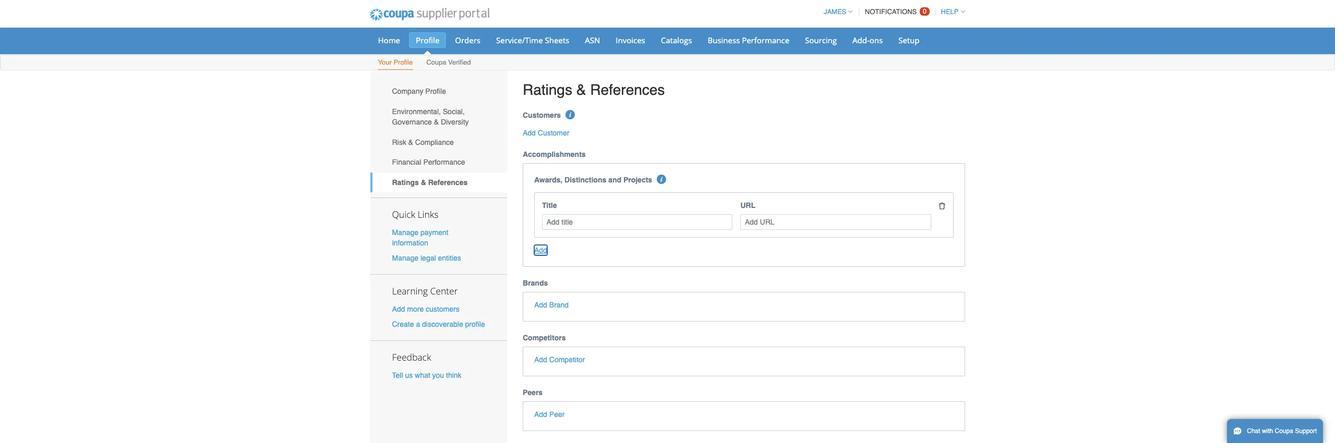 Task type: describe. For each thing, give the bounding box(es) containing it.
more
[[407, 305, 424, 314]]

asn
[[585, 35, 600, 45]]

your profile
[[378, 58, 413, 66]]

Title text field
[[542, 214, 733, 230]]

add-ons link
[[846, 32, 890, 48]]

sourcing link
[[798, 32, 844, 48]]

business performance
[[708, 35, 790, 45]]

us
[[405, 372, 413, 380]]

tell
[[392, 372, 403, 380]]

james
[[824, 8, 847, 16]]

0 horizontal spatial coupa
[[426, 58, 446, 66]]

add-ons
[[853, 35, 883, 45]]

risk & compliance link
[[370, 132, 507, 152]]

add for add competitor
[[534, 356, 547, 364]]

with
[[1262, 428, 1273, 435]]

payment
[[421, 228, 449, 237]]

add competitor button
[[534, 355, 585, 365]]

environmental,
[[392, 107, 441, 116]]

invoices
[[616, 35, 645, 45]]

performance for business performance
[[742, 35, 790, 45]]

notifications
[[865, 8, 917, 16]]

diversity
[[441, 118, 469, 126]]

governance
[[392, 118, 432, 126]]

customers
[[426, 305, 460, 314]]

support
[[1295, 428, 1317, 435]]

brand
[[549, 301, 569, 309]]

add for add peer
[[534, 411, 547, 419]]

notifications 0
[[865, 7, 927, 16]]

setup
[[899, 35, 920, 45]]

help link
[[936, 8, 965, 16]]

financial
[[392, 158, 421, 167]]

add brand button
[[534, 300, 569, 311]]

chat
[[1247, 428, 1261, 435]]

add for add
[[534, 246, 547, 255]]

title
[[542, 201, 557, 210]]

company profile
[[392, 87, 446, 96]]

distinctions
[[565, 176, 606, 184]]

catalogs link
[[654, 32, 699, 48]]

ratings & references link
[[370, 173, 507, 193]]

ons
[[870, 35, 883, 45]]

your profile link
[[378, 56, 413, 70]]

profile for company profile
[[425, 87, 446, 96]]

environmental, social, governance & diversity
[[392, 107, 469, 126]]

tell us what you think
[[392, 372, 462, 380]]

accomplishments
[[523, 150, 586, 158]]

peers
[[523, 389, 543, 397]]

customers
[[523, 111, 561, 119]]

business performance link
[[701, 32, 796, 48]]

create
[[392, 321, 414, 329]]

sourcing
[[805, 35, 837, 45]]

manage payment information link
[[392, 228, 449, 247]]

add for add brand
[[534, 301, 547, 309]]

navigation containing notifications 0
[[819, 2, 965, 22]]

invoices link
[[609, 32, 652, 48]]

links
[[418, 208, 439, 221]]

environmental, social, governance & diversity link
[[370, 102, 507, 132]]

verified
[[448, 58, 471, 66]]

add more customers link
[[392, 305, 460, 314]]

coupa supplier portal image
[[362, 2, 497, 28]]

asn link
[[578, 32, 607, 48]]

additional information image for awards, distinctions and projects
[[657, 175, 667, 184]]

manage legal entities
[[392, 254, 461, 262]]

competitors
[[523, 334, 566, 342]]

projects
[[624, 176, 652, 184]]

home
[[378, 35, 400, 45]]

service/time
[[496, 35, 543, 45]]

financial performance link
[[370, 152, 507, 173]]

add-
[[853, 35, 870, 45]]

create a discoverable profile link
[[392, 321, 485, 329]]

references inside 'ratings & references' link
[[428, 178, 468, 187]]

customer
[[538, 129, 570, 137]]

add for add more customers
[[392, 305, 405, 314]]

center
[[430, 285, 458, 297]]

profile link
[[409, 32, 446, 48]]

orders
[[455, 35, 481, 45]]



Task type: locate. For each thing, give the bounding box(es) containing it.
information
[[392, 239, 428, 247]]

learning center
[[392, 285, 458, 297]]

add customer button
[[523, 128, 570, 138]]

1 horizontal spatial references
[[590, 81, 665, 98]]

manage
[[392, 228, 419, 237], [392, 254, 419, 262]]

& inside environmental, social, governance & diversity
[[434, 118, 439, 126]]

service/time sheets
[[496, 35, 569, 45]]

coupa left verified
[[426, 58, 446, 66]]

manage up information
[[392, 228, 419, 237]]

performance inside "link"
[[423, 158, 465, 167]]

1 horizontal spatial ratings & references
[[523, 81, 665, 98]]

you
[[432, 372, 444, 380]]

performance
[[742, 35, 790, 45], [423, 158, 465, 167]]

add left "peer"
[[534, 411, 547, 419]]

1 horizontal spatial performance
[[742, 35, 790, 45]]

profile down coupa supplier portal image
[[416, 35, 440, 45]]

profile inside your profile link
[[394, 58, 413, 66]]

& right risk
[[408, 138, 413, 146]]

add inside add brand button
[[534, 301, 547, 309]]

ratings & references down asn
[[523, 81, 665, 98]]

legal
[[421, 254, 436, 262]]

awards,
[[534, 176, 563, 184]]

setup link
[[892, 32, 927, 48]]

additional information image
[[566, 110, 575, 119], [657, 175, 667, 184]]

manage for manage payment information
[[392, 228, 419, 237]]

awards, distinctions and projects
[[534, 176, 652, 184]]

2 manage from the top
[[392, 254, 419, 262]]

0 vertical spatial references
[[590, 81, 665, 98]]

manage payment information
[[392, 228, 449, 247]]

company
[[392, 87, 423, 96]]

performance down risk & compliance link
[[423, 158, 465, 167]]

additional information image right projects on the top of the page
[[657, 175, 667, 184]]

manage inside manage payment information
[[392, 228, 419, 237]]

brands
[[523, 279, 548, 288]]

2 vertical spatial profile
[[425, 87, 446, 96]]

social,
[[443, 107, 465, 116]]

1 horizontal spatial additional information image
[[657, 175, 667, 184]]

1 vertical spatial ratings
[[392, 178, 419, 187]]

0 vertical spatial performance
[[742, 35, 790, 45]]

coupa verified
[[426, 58, 471, 66]]

add peer
[[534, 411, 565, 419]]

add down customers
[[523, 129, 536, 137]]

manage down information
[[392, 254, 419, 262]]

0 vertical spatial manage
[[392, 228, 419, 237]]

discoverable
[[422, 321, 463, 329]]

compliance
[[415, 138, 454, 146]]

add more customers
[[392, 305, 460, 314]]

add up create
[[392, 305, 405, 314]]

help
[[941, 8, 959, 16]]

add brand
[[534, 301, 569, 309]]

profile
[[416, 35, 440, 45], [394, 58, 413, 66], [425, 87, 446, 96]]

add down competitors
[[534, 356, 547, 364]]

coupa inside button
[[1275, 428, 1294, 435]]

peer
[[549, 411, 565, 419]]

ratings down financial
[[392, 178, 419, 187]]

performance right business
[[742, 35, 790, 45]]

url
[[741, 201, 756, 210]]

& down financial performance
[[421, 178, 426, 187]]

add button
[[534, 245, 547, 256]]

add inside add peer button
[[534, 411, 547, 419]]

add for add customer
[[523, 129, 536, 137]]

0 vertical spatial ratings
[[523, 81, 572, 98]]

navigation
[[819, 2, 965, 22]]

company profile link
[[370, 81, 507, 102]]

competitor
[[549, 356, 585, 364]]

1 vertical spatial coupa
[[1275, 428, 1294, 435]]

add inside the add competitor button
[[534, 356, 547, 364]]

1 manage from the top
[[392, 228, 419, 237]]

references down invoices
[[590, 81, 665, 98]]

profile inside profile link
[[416, 35, 440, 45]]

coupa right with
[[1275, 428, 1294, 435]]

& down asn
[[576, 81, 586, 98]]

profile for your profile
[[394, 58, 413, 66]]

& left diversity
[[434, 118, 439, 126]]

0 horizontal spatial ratings
[[392, 178, 419, 187]]

think
[[446, 372, 462, 380]]

0 vertical spatial ratings & references
[[523, 81, 665, 98]]

1 vertical spatial additional information image
[[657, 175, 667, 184]]

0 horizontal spatial references
[[428, 178, 468, 187]]

references down financial performance "link"
[[428, 178, 468, 187]]

sheets
[[545, 35, 569, 45]]

profile
[[465, 321, 485, 329]]

manage for manage legal entities
[[392, 254, 419, 262]]

add left brand
[[534, 301, 547, 309]]

0 horizontal spatial ratings & references
[[392, 178, 468, 187]]

add up brands
[[534, 246, 547, 255]]

and
[[609, 176, 622, 184]]

orders link
[[448, 32, 487, 48]]

risk
[[392, 138, 406, 146]]

manage legal entities link
[[392, 254, 461, 262]]

business
[[708, 35, 740, 45]]

0 vertical spatial coupa
[[426, 58, 446, 66]]

0 vertical spatial profile
[[416, 35, 440, 45]]

1 vertical spatial manage
[[392, 254, 419, 262]]

1 vertical spatial profile
[[394, 58, 413, 66]]

URL text field
[[741, 214, 931, 230]]

risk & compliance
[[392, 138, 454, 146]]

1 horizontal spatial ratings
[[523, 81, 572, 98]]

your
[[378, 58, 392, 66]]

catalogs
[[661, 35, 692, 45]]

additional information image for customers
[[566, 110, 575, 119]]

add peer button
[[534, 410, 565, 420]]

quick
[[392, 208, 415, 221]]

0 horizontal spatial performance
[[423, 158, 465, 167]]

learning
[[392, 285, 428, 297]]

performance for financial performance
[[423, 158, 465, 167]]

chat with coupa support button
[[1227, 420, 1324, 444]]

ratings & references
[[523, 81, 665, 98], [392, 178, 468, 187]]

james link
[[819, 8, 853, 16]]

additional information image up customer
[[566, 110, 575, 119]]

service/time sheets link
[[489, 32, 576, 48]]

feedback
[[392, 351, 431, 364]]

1 vertical spatial ratings & references
[[392, 178, 468, 187]]

ratings & references down financial performance
[[392, 178, 468, 187]]

what
[[415, 372, 430, 380]]

quick links
[[392, 208, 439, 221]]

0 horizontal spatial additional information image
[[566, 110, 575, 119]]

add
[[523, 129, 536, 137], [534, 246, 547, 255], [534, 301, 547, 309], [392, 305, 405, 314], [534, 356, 547, 364], [534, 411, 547, 419]]

tell us what you think button
[[392, 371, 462, 381]]

profile up environmental, social, governance & diversity link
[[425, 87, 446, 96]]

add competitor
[[534, 356, 585, 364]]

home link
[[371, 32, 407, 48]]

1 horizontal spatial coupa
[[1275, 428, 1294, 435]]

0 vertical spatial additional information image
[[566, 110, 575, 119]]

chat with coupa support
[[1247, 428, 1317, 435]]

profile right your
[[394, 58, 413, 66]]

add inside add customer button
[[523, 129, 536, 137]]

1 vertical spatial performance
[[423, 158, 465, 167]]

a
[[416, 321, 420, 329]]

coupa verified link
[[426, 56, 471, 70]]

1 vertical spatial references
[[428, 178, 468, 187]]

ratings up customers
[[523, 81, 572, 98]]

create a discoverable profile
[[392, 321, 485, 329]]

profile inside the company profile link
[[425, 87, 446, 96]]



Task type: vqa. For each thing, say whether or not it's contained in the screenshot.
the rightmost The Performance
yes



